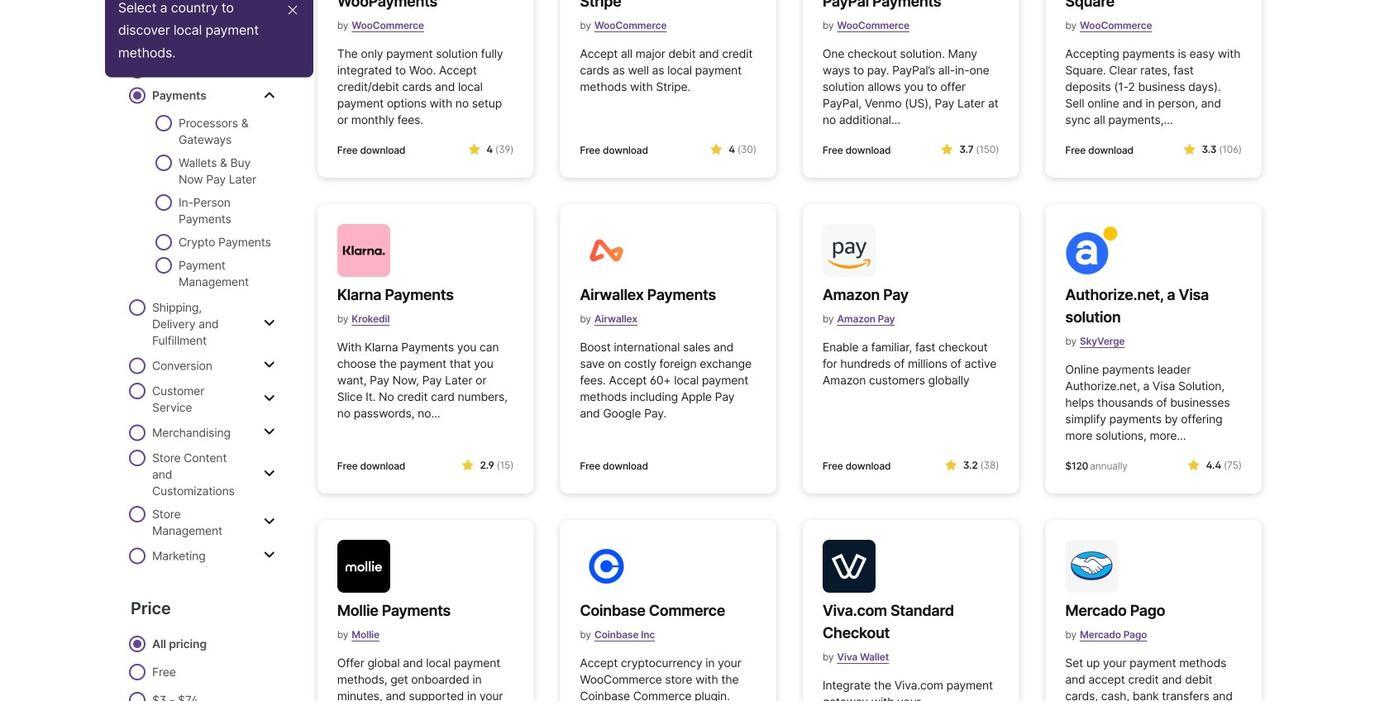 Task type: vqa. For each thing, say whether or not it's contained in the screenshot.
Show subcategories icon
yes



Task type: describe. For each thing, give the bounding box(es) containing it.
close tooltip image
[[283, 0, 303, 20]]

2 show subcategories image from the top
[[264, 426, 275, 439]]

3 show subcategories image from the top
[[264, 359, 275, 372]]

4 show subcategories image from the top
[[264, 515, 275, 529]]

3 show subcategories image from the top
[[264, 467, 275, 481]]



Task type: locate. For each thing, give the bounding box(es) containing it.
2 show subcategories image from the top
[[264, 317, 275, 330]]

show subcategories image
[[264, 88, 275, 101], [264, 317, 275, 330], [264, 359, 275, 372], [264, 515, 275, 529]]

show subcategories image
[[264, 392, 275, 405], [264, 426, 275, 439], [264, 467, 275, 481], [264, 549, 275, 562]]

1 show subcategories image from the top
[[264, 88, 275, 101]]

1 show subcategories image from the top
[[264, 392, 275, 405]]

4 show subcategories image from the top
[[264, 549, 275, 562]]



